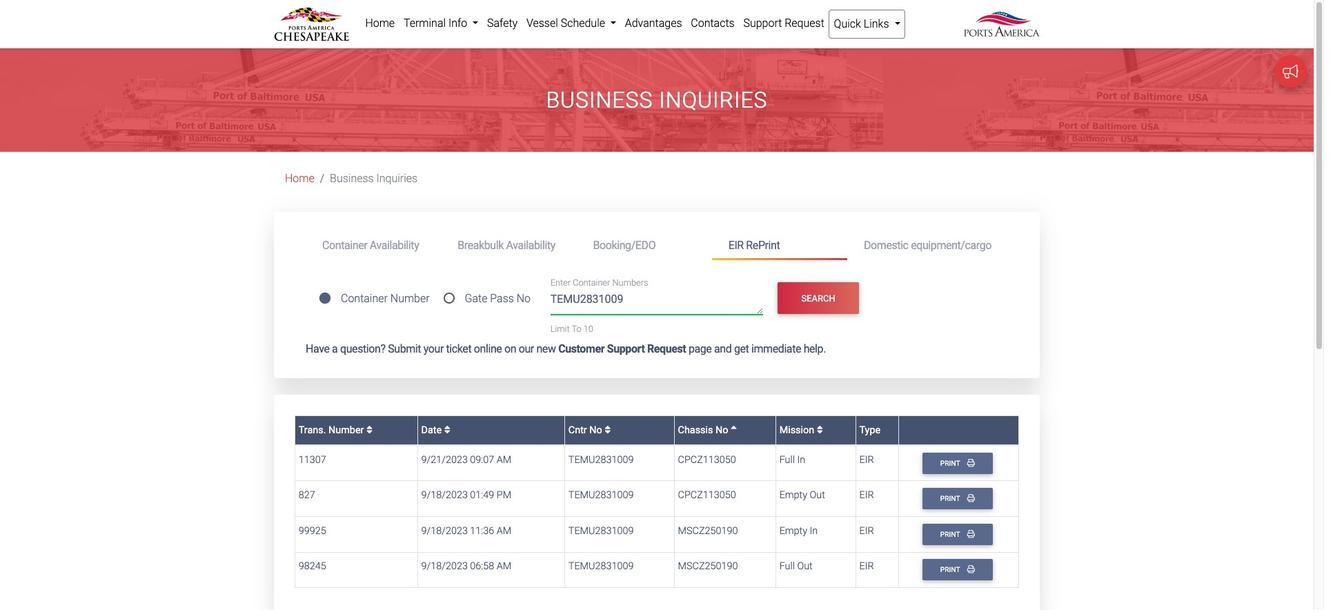 Task type: vqa. For each thing, say whether or not it's contained in the screenshot.
get
yes



Task type: locate. For each thing, give the bounding box(es) containing it.
a
[[332, 342, 338, 356]]

1 horizontal spatial inquiries
[[659, 87, 768, 113]]

1 horizontal spatial request
[[785, 17, 825, 30]]

availability up enter
[[506, 239, 556, 252]]

1 cpcz113050 from the top
[[678, 454, 736, 466]]

empty down 'full in'
[[780, 489, 807, 501]]

0 vertical spatial out
[[810, 489, 825, 501]]

support
[[744, 17, 782, 30], [607, 342, 645, 356]]

mscz250190 for empty
[[678, 525, 738, 537]]

no
[[517, 292, 531, 305], [590, 424, 602, 436], [716, 424, 728, 436]]

inquiries
[[659, 87, 768, 113], [376, 172, 418, 185]]

am right 11:36
[[497, 525, 512, 537]]

2 9/18/2023 from the top
[[421, 525, 468, 537]]

home link
[[361, 10, 399, 37], [285, 172, 315, 185]]

print link
[[923, 452, 993, 474], [923, 488, 993, 510], [923, 524, 993, 545], [923, 559, 993, 581]]

home for 'home' link to the left
[[285, 172, 315, 185]]

0 vertical spatial home
[[365, 17, 395, 30]]

sort image inside "mission" link
[[817, 425, 823, 435]]

9/18/2023 for 9/18/2023 06:58 am
[[421, 560, 468, 572]]

availability up container number
[[370, 239, 419, 252]]

1 horizontal spatial number
[[390, 292, 430, 305]]

0 horizontal spatial number
[[329, 424, 364, 436]]

cntr no
[[569, 424, 605, 436]]

container for container number
[[341, 292, 388, 305]]

availability
[[370, 239, 419, 252], [506, 239, 556, 252]]

trans. number link
[[299, 424, 373, 436]]

2 vertical spatial 9/18/2023
[[421, 560, 468, 572]]

no for cntr no
[[590, 424, 602, 436]]

2 horizontal spatial no
[[716, 424, 728, 436]]

3 9/18/2023 from the top
[[421, 560, 468, 572]]

no right pass
[[517, 292, 531, 305]]

no right cntr on the bottom of page
[[590, 424, 602, 436]]

sort image inside trans. number "link"
[[366, 425, 373, 435]]

1 temu2831009 from the top
[[569, 454, 634, 466]]

2 vertical spatial container
[[341, 292, 388, 305]]

1 am from the top
[[497, 454, 512, 466]]

9/18/2023
[[421, 489, 468, 501], [421, 525, 468, 537], [421, 560, 468, 572]]

numbers
[[613, 278, 648, 288]]

1 print link from the top
[[923, 452, 993, 474]]

1 vertical spatial home link
[[285, 172, 315, 185]]

0 vertical spatial container
[[322, 239, 367, 252]]

sort image for cntr no
[[605, 425, 611, 435]]

1 vertical spatial am
[[497, 525, 512, 537]]

in
[[797, 454, 806, 466], [810, 525, 818, 537]]

2 am from the top
[[497, 525, 512, 537]]

am right 09:07 in the left bottom of the page
[[497, 454, 512, 466]]

0 horizontal spatial availability
[[370, 239, 419, 252]]

number for trans. number
[[329, 424, 364, 436]]

pm
[[497, 489, 511, 501]]

2 temu2831009 from the top
[[569, 489, 634, 501]]

container up question?
[[341, 292, 388, 305]]

business
[[546, 87, 653, 113], [330, 172, 374, 185]]

number
[[390, 292, 430, 305], [329, 424, 364, 436]]

1 availability from the left
[[370, 239, 419, 252]]

1 vertical spatial inquiries
[[376, 172, 418, 185]]

no left sort up icon
[[716, 424, 728, 436]]

limit
[[550, 324, 570, 334]]

am for 9/21/2023 09:07 am
[[497, 454, 512, 466]]

in for full in
[[797, 454, 806, 466]]

print image for full out
[[967, 565, 975, 573]]

eir for empty in
[[860, 525, 874, 537]]

container for container availability
[[322, 239, 367, 252]]

9/18/2023 left 06:58 on the bottom of page
[[421, 560, 468, 572]]

9/18/2023 06:58 am
[[421, 560, 512, 572]]

domestic equipment/cargo link
[[847, 233, 1008, 258]]

1 vertical spatial request
[[647, 342, 686, 356]]

type
[[860, 424, 881, 436]]

1 vertical spatial full
[[780, 560, 795, 572]]

0 horizontal spatial business inquiries
[[330, 172, 418, 185]]

4 sort image from the left
[[817, 425, 823, 435]]

number right the trans.
[[329, 424, 364, 436]]

contacts
[[691, 17, 735, 30]]

9/18/2023 01:49 pm
[[421, 489, 511, 501]]

mscz250190 for full
[[678, 560, 738, 572]]

out down empty in
[[797, 560, 813, 572]]

gate pass no
[[465, 292, 531, 305]]

0 vertical spatial support
[[744, 17, 782, 30]]

2 availability from the left
[[506, 239, 556, 252]]

1 vertical spatial print image
[[967, 565, 975, 573]]

request left quick
[[785, 17, 825, 30]]

temu2831009 for 9/21/2023 09:07 am
[[569, 454, 634, 466]]

0 vertical spatial cpcz113050
[[678, 454, 736, 466]]

home
[[365, 17, 395, 30], [285, 172, 315, 185]]

2 print from the top
[[940, 494, 962, 503]]

container
[[322, 239, 367, 252], [573, 278, 610, 288], [341, 292, 388, 305]]

customer
[[558, 342, 605, 356]]

out for empty out
[[810, 489, 825, 501]]

print link for full out
[[923, 559, 993, 581]]

2 mscz250190 from the top
[[678, 560, 738, 572]]

cpcz113050
[[678, 454, 736, 466], [678, 489, 736, 501]]

print
[[940, 459, 962, 468], [940, 494, 962, 503], [940, 530, 962, 539], [940, 565, 962, 574]]

enter
[[550, 278, 571, 288]]

1 vertical spatial mscz250190
[[678, 560, 738, 572]]

0 horizontal spatial home link
[[285, 172, 315, 185]]

1 print from the top
[[940, 459, 962, 468]]

4 print from the top
[[940, 565, 962, 574]]

get
[[734, 342, 749, 356]]

9/18/2023 down 9/21/2023 in the left bottom of the page
[[421, 489, 468, 501]]

am right 06:58 on the bottom of page
[[497, 560, 512, 572]]

1 vertical spatial home
[[285, 172, 315, 185]]

have
[[306, 342, 330, 356]]

2 empty from the top
[[780, 525, 807, 537]]

sort up image
[[731, 425, 737, 435]]

1 vertical spatial out
[[797, 560, 813, 572]]

2 cpcz113050 from the top
[[678, 489, 736, 501]]

temu2831009 for 9/18/2023 06:58 am
[[569, 560, 634, 572]]

sort image left type at the right of page
[[817, 425, 823, 435]]

0 horizontal spatial inquiries
[[376, 172, 418, 185]]

0 vertical spatial in
[[797, 454, 806, 466]]

0 vertical spatial full
[[780, 454, 795, 466]]

request left page
[[647, 342, 686, 356]]

chassis no
[[678, 424, 731, 436]]

ticket
[[446, 342, 472, 356]]

1 horizontal spatial in
[[810, 525, 818, 537]]

0 vertical spatial print image
[[967, 530, 975, 537]]

submit
[[388, 342, 421, 356]]

0 horizontal spatial home
[[285, 172, 315, 185]]

support right contacts
[[744, 17, 782, 30]]

1 vertical spatial 9/18/2023
[[421, 525, 468, 537]]

container right enter
[[573, 278, 610, 288]]

container availability
[[322, 239, 419, 252]]

quick
[[834, 17, 861, 30]]

print for empty in
[[940, 530, 962, 539]]

print image for empty in
[[967, 530, 975, 537]]

1 9/18/2023 from the top
[[421, 489, 468, 501]]

full
[[780, 454, 795, 466], [780, 560, 795, 572]]

0 vertical spatial business inquiries
[[546, 87, 768, 113]]

business inquiries
[[546, 87, 768, 113], [330, 172, 418, 185]]

3 temu2831009 from the top
[[569, 525, 634, 537]]

support request link
[[739, 10, 829, 37]]

in down empty out
[[810, 525, 818, 537]]

1 sort image from the left
[[366, 425, 373, 435]]

in down "mission" link
[[797, 454, 806, 466]]

1 mscz250190 from the top
[[678, 525, 738, 537]]

2 sort image from the left
[[444, 425, 450, 435]]

1 vertical spatial print image
[[967, 494, 975, 502]]

9/18/2023 for 9/18/2023 11:36 am
[[421, 525, 468, 537]]

1 horizontal spatial support
[[744, 17, 782, 30]]

2 vertical spatial am
[[497, 560, 512, 572]]

4 print link from the top
[[923, 559, 993, 581]]

sort image right cntr on the bottom of page
[[605, 425, 611, 435]]

2 print image from the top
[[967, 494, 975, 502]]

have a question? submit your ticket online on our new customer support request page and get immediate help.
[[306, 342, 826, 356]]

1 horizontal spatial business inquiries
[[546, 87, 768, 113]]

sort image up 9/21/2023 in the left bottom of the page
[[444, 425, 450, 435]]

print for empty out
[[940, 494, 962, 503]]

out for full out
[[797, 560, 813, 572]]

eir for full in
[[860, 454, 874, 466]]

1 print image from the top
[[967, 530, 975, 537]]

1 full from the top
[[780, 454, 795, 466]]

sort image right the trans.
[[366, 425, 373, 435]]

1 print image from the top
[[967, 459, 975, 466]]

full down mission
[[780, 454, 795, 466]]

full down empty in
[[780, 560, 795, 572]]

customer support request link
[[558, 342, 686, 356]]

1 vertical spatial empty
[[780, 525, 807, 537]]

links
[[864, 17, 889, 30]]

1 horizontal spatial no
[[590, 424, 602, 436]]

1 empty from the top
[[780, 489, 807, 501]]

9/18/2023 for 9/18/2023 01:49 pm
[[421, 489, 468, 501]]

out
[[810, 489, 825, 501], [797, 560, 813, 572]]

domestic equipment/cargo
[[864, 239, 992, 252]]

print image
[[967, 530, 975, 537], [967, 565, 975, 573]]

support request
[[744, 17, 825, 30]]

breakbulk availability
[[458, 239, 556, 252]]

pass
[[490, 292, 514, 305]]

1 vertical spatial number
[[329, 424, 364, 436]]

0 vertical spatial print image
[[967, 459, 975, 466]]

1 vertical spatial cpcz113050
[[678, 489, 736, 501]]

0 horizontal spatial support
[[607, 342, 645, 356]]

vessel
[[527, 17, 558, 30]]

3 print link from the top
[[923, 524, 993, 545]]

1 horizontal spatial home
[[365, 17, 395, 30]]

info
[[449, 17, 467, 30]]

print for full in
[[940, 459, 962, 468]]

empty up full out
[[780, 525, 807, 537]]

2 print image from the top
[[967, 565, 975, 573]]

request
[[785, 17, 825, 30], [647, 342, 686, 356]]

99925
[[299, 525, 326, 537]]

print image for empty out
[[967, 494, 975, 502]]

0 vertical spatial empty
[[780, 489, 807, 501]]

quick links
[[834, 17, 892, 30]]

search button
[[778, 282, 859, 314]]

3 sort image from the left
[[605, 425, 611, 435]]

9/18/2023 left 11:36
[[421, 525, 468, 537]]

0 vertical spatial number
[[390, 292, 430, 305]]

2 print link from the top
[[923, 488, 993, 510]]

no for chassis no
[[716, 424, 728, 436]]

01:49
[[470, 489, 494, 501]]

0 vertical spatial am
[[497, 454, 512, 466]]

0 vertical spatial 9/18/2023
[[421, 489, 468, 501]]

2 full from the top
[[780, 560, 795, 572]]

1 horizontal spatial home link
[[361, 10, 399, 37]]

eir for empty out
[[860, 489, 874, 501]]

0 vertical spatial business
[[546, 87, 653, 113]]

out up empty in
[[810, 489, 825, 501]]

schedule
[[561, 17, 605, 30]]

container up container number
[[322, 239, 367, 252]]

number up submit
[[390, 292, 430, 305]]

1 vertical spatial business
[[330, 172, 374, 185]]

3 print from the top
[[940, 530, 962, 539]]

chassis no link
[[678, 424, 737, 436]]

sort image inside cntr no link
[[605, 425, 611, 435]]

4 temu2831009 from the top
[[569, 560, 634, 572]]

0 vertical spatial mscz250190
[[678, 525, 738, 537]]

9/18/2023 11:36 am
[[421, 525, 512, 537]]

safety link
[[483, 10, 522, 37]]

advantages link
[[621, 10, 687, 37]]

enter container numbers
[[550, 278, 648, 288]]

print image
[[967, 459, 975, 466], [967, 494, 975, 502]]

3 am from the top
[[497, 560, 512, 572]]

support right customer
[[607, 342, 645, 356]]

eir reprint
[[729, 239, 780, 252]]

new
[[537, 342, 556, 356]]

in for empty in
[[810, 525, 818, 537]]

empty
[[780, 489, 807, 501], [780, 525, 807, 537]]

sort image
[[366, 425, 373, 435], [444, 425, 450, 435], [605, 425, 611, 435], [817, 425, 823, 435]]

0 horizontal spatial in
[[797, 454, 806, 466]]

1 horizontal spatial availability
[[506, 239, 556, 252]]

support inside support request link
[[744, 17, 782, 30]]

1 vertical spatial in
[[810, 525, 818, 537]]

sort image inside date link
[[444, 425, 450, 435]]

98245
[[299, 560, 326, 572]]

am for 9/18/2023 06:58 am
[[497, 560, 512, 572]]



Task type: describe. For each thing, give the bounding box(es) containing it.
827
[[299, 489, 315, 501]]

eir for full out
[[860, 560, 874, 572]]

0 horizontal spatial request
[[647, 342, 686, 356]]

terminal info
[[404, 17, 470, 30]]

sort image for mission
[[817, 425, 823, 435]]

availability for container availability
[[370, 239, 419, 252]]

full out
[[780, 560, 813, 572]]

9/21/2023
[[421, 454, 468, 466]]

advantages
[[625, 17, 682, 30]]

availability for breakbulk availability
[[506, 239, 556, 252]]

sort image for trans. number
[[366, 425, 373, 435]]

06:58
[[470, 560, 494, 572]]

breakbulk availability link
[[441, 233, 577, 258]]

help.
[[804, 342, 826, 356]]

date link
[[421, 424, 450, 436]]

our
[[519, 342, 534, 356]]

page
[[689, 342, 712, 356]]

search
[[802, 293, 836, 303]]

date
[[421, 424, 444, 436]]

trans. number
[[299, 424, 366, 436]]

contacts link
[[687, 10, 739, 37]]

container availability link
[[306, 233, 441, 258]]

equipment/cargo
[[911, 239, 992, 252]]

1 vertical spatial support
[[607, 342, 645, 356]]

1 vertical spatial container
[[573, 278, 610, 288]]

terminal
[[404, 17, 446, 30]]

mission
[[780, 424, 817, 436]]

cntr no link
[[569, 424, 611, 436]]

domestic
[[864, 239, 909, 252]]

10
[[584, 324, 593, 334]]

9/21/2023 09:07 am
[[421, 454, 512, 466]]

chassis
[[678, 424, 713, 436]]

empty out
[[780, 489, 825, 501]]

Enter Container Numbers text field
[[550, 291, 763, 315]]

safety
[[487, 17, 518, 30]]

gate
[[465, 292, 488, 305]]

empty for empty in
[[780, 525, 807, 537]]

on
[[504, 342, 516, 356]]

question?
[[340, 342, 386, 356]]

to
[[572, 324, 582, 334]]

cpcz113050 for empty
[[678, 489, 736, 501]]

online
[[474, 342, 502, 356]]

empty for empty out
[[780, 489, 807, 501]]

temu2831009 for 9/18/2023 11:36 am
[[569, 525, 634, 537]]

terminal info link
[[399, 10, 483, 37]]

print link for empty out
[[923, 488, 993, 510]]

11:36
[[470, 525, 494, 537]]

limit to 10
[[550, 324, 593, 334]]

0 vertical spatial home link
[[361, 10, 399, 37]]

print for full out
[[940, 565, 962, 574]]

and
[[714, 342, 732, 356]]

vessel schedule link
[[522, 10, 621, 37]]

0 vertical spatial inquiries
[[659, 87, 768, 113]]

am for 9/18/2023 11:36 am
[[497, 525, 512, 537]]

0 horizontal spatial business
[[330, 172, 374, 185]]

full for full out
[[780, 560, 795, 572]]

print link for empty in
[[923, 524, 993, 545]]

full for full in
[[780, 454, 795, 466]]

09:07
[[470, 454, 494, 466]]

immediate
[[752, 342, 801, 356]]

mission link
[[780, 424, 823, 436]]

0 vertical spatial request
[[785, 17, 825, 30]]

home for the topmost 'home' link
[[365, 17, 395, 30]]

temu2831009 for 9/18/2023 01:49 pm
[[569, 489, 634, 501]]

booking/edo link
[[577, 233, 712, 258]]

booking/edo
[[593, 239, 656, 252]]

11307
[[299, 454, 326, 466]]

sort image for date
[[444, 425, 450, 435]]

1 vertical spatial business inquiries
[[330, 172, 418, 185]]

cntr
[[569, 424, 587, 436]]

cpcz113050 for full
[[678, 454, 736, 466]]

0 horizontal spatial no
[[517, 292, 531, 305]]

1 horizontal spatial business
[[546, 87, 653, 113]]

full in
[[780, 454, 806, 466]]

print image for full in
[[967, 459, 975, 466]]

reprint
[[746, 239, 780, 252]]

quick links link
[[829, 10, 905, 39]]

container number
[[341, 292, 430, 305]]

print link for full in
[[923, 452, 993, 474]]

eir reprint link
[[712, 233, 847, 260]]

your
[[424, 342, 444, 356]]

empty in
[[780, 525, 818, 537]]

vessel schedule
[[527, 17, 608, 30]]

breakbulk
[[458, 239, 504, 252]]

number for container number
[[390, 292, 430, 305]]

trans.
[[299, 424, 326, 436]]



